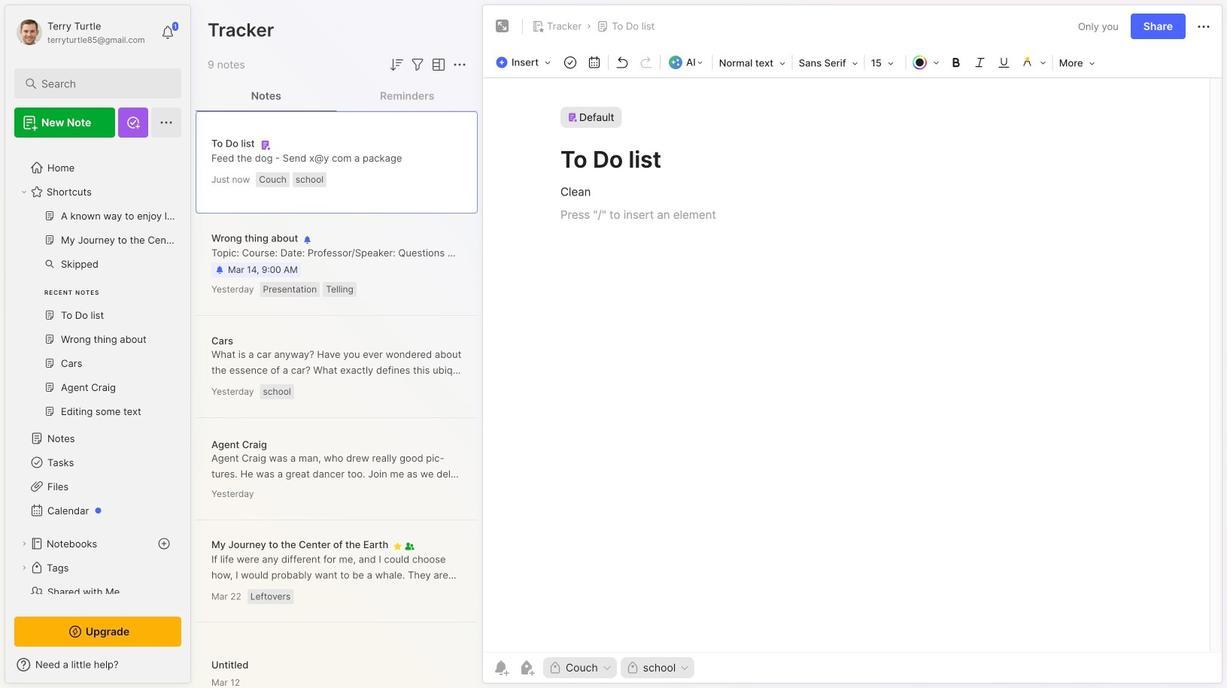 Task type: describe. For each thing, give the bounding box(es) containing it.
Insert field
[[492, 52, 559, 73]]

group inside "main" element
[[14, 204, 181, 433]]

none search field inside "main" element
[[41, 75, 161, 93]]

italic image
[[970, 52, 991, 73]]

calendar event image
[[584, 52, 605, 73]]

school Tag actions field
[[676, 663, 691, 674]]

Search text field
[[41, 77, 161, 91]]

click to collapse image
[[190, 661, 201, 679]]

undo image
[[612, 52, 633, 73]]

Add filters field
[[409, 56, 427, 74]]

expand notebooks image
[[20, 540, 29, 549]]

1 vertical spatial more actions field
[[451, 56, 469, 74]]

Sort options field
[[388, 56, 406, 74]]

expand tags image
[[20, 564, 29, 573]]

underline image
[[994, 52, 1015, 73]]

expand note image
[[494, 17, 512, 35]]

note window element
[[483, 5, 1223, 688]]

More field
[[1055, 53, 1100, 74]]

task image
[[560, 52, 581, 73]]

add filters image
[[409, 56, 427, 74]]

bold image
[[946, 52, 967, 73]]

Highlight field
[[1017, 52, 1052, 73]]

more actions image
[[451, 56, 469, 74]]



Task type: locate. For each thing, give the bounding box(es) containing it.
tree inside "main" element
[[5, 147, 190, 638]]

WHAT'S NEW field
[[5, 653, 190, 678]]

Account field
[[14, 17, 145, 47]]

0 vertical spatial more actions field
[[1196, 17, 1214, 36]]

tab list
[[196, 81, 478, 111]]

Font color field
[[908, 52, 945, 73]]

1 horizontal spatial more actions field
[[1196, 17, 1214, 36]]

Heading level field
[[715, 53, 791, 74]]

tree
[[5, 147, 190, 638]]

Font family field
[[795, 53, 863, 74]]

0 horizontal spatial more actions field
[[451, 56, 469, 74]]

group
[[14, 204, 181, 433]]

Couch Tag actions field
[[598, 663, 613, 674]]

More actions field
[[1196, 17, 1214, 36], [451, 56, 469, 74]]

None search field
[[41, 75, 161, 93]]

more actions image
[[1196, 18, 1214, 36]]

Note Editor text field
[[483, 78, 1223, 653]]

main element
[[0, 0, 196, 689]]

View options field
[[427, 56, 448, 74]]

Font size field
[[867, 53, 905, 74]]

add a reminder image
[[492, 659, 510, 678]]

add tag image
[[518, 659, 536, 678]]



Task type: vqa. For each thing, say whether or not it's contained in the screenshot.
Font Size field
yes



